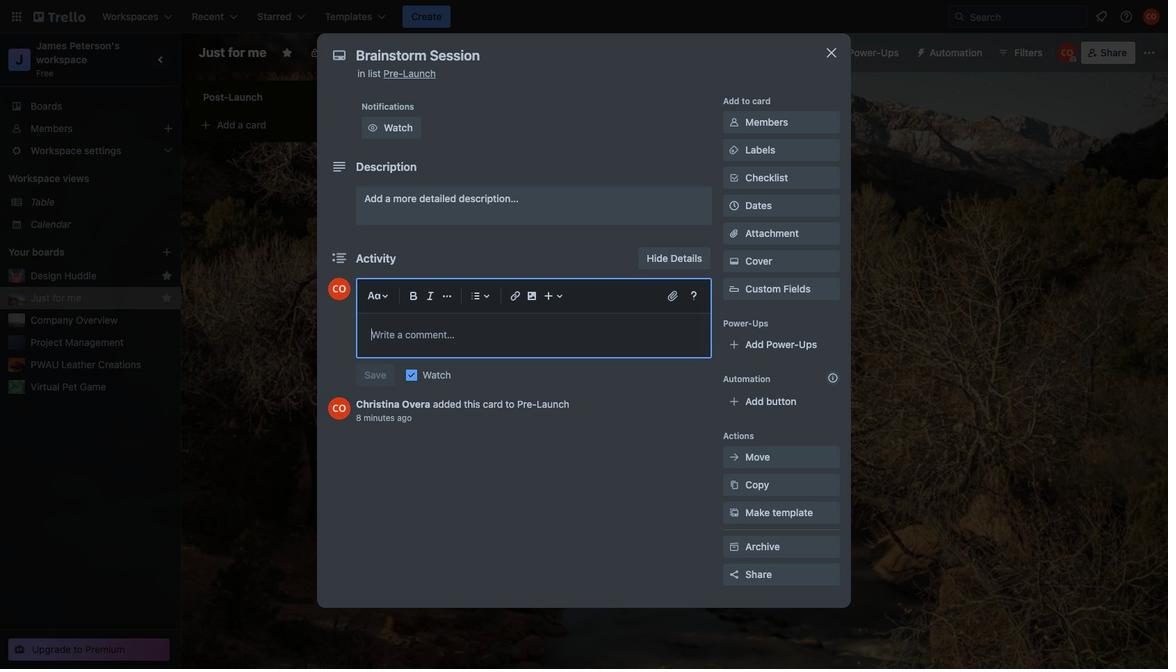Task type: locate. For each thing, give the bounding box(es) containing it.
1 vertical spatial christina overa (christinaovera) image
[[1058, 43, 1077, 63]]

starred icon image
[[161, 271, 172, 282], [161, 293, 172, 304]]

close dialog image
[[824, 45, 840, 61]]

show menu image
[[1143, 46, 1157, 60]]

1 vertical spatial starred icon image
[[161, 293, 172, 304]]

italic ⌘i image
[[422, 288, 439, 305]]

christina overa (christinaovera) image
[[1144, 8, 1160, 25], [1058, 43, 1077, 63], [328, 278, 351, 300]]

christina overa (christinaovera) image left text styles icon
[[328, 278, 351, 300]]

customize views image
[[436, 46, 450, 60]]

0 vertical spatial christina overa (christinaovera) image
[[1144, 8, 1160, 25]]

christina overa (christinaovera) image
[[328, 398, 351, 420]]

0 vertical spatial starred icon image
[[161, 271, 172, 282]]

primary element
[[0, 0, 1169, 33]]

create from template… image
[[356, 120, 367, 131]]

sm image
[[366, 121, 380, 135], [728, 143, 741, 157], [728, 255, 741, 268], [728, 479, 741, 492], [728, 506, 741, 520]]

Search field
[[965, 7, 1087, 26]]

0 horizontal spatial christina overa (christinaovera) image
[[328, 278, 351, 300]]

add board image
[[161, 247, 172, 258]]

christina overa (christinaovera) image right open information menu icon
[[1144, 8, 1160, 25]]

text styles image
[[366, 288, 383, 305]]

sm image
[[910, 42, 930, 61], [728, 115, 741, 129], [728, 451, 741, 465], [728, 540, 741, 554]]

christina overa (christinaovera) image down search field
[[1058, 43, 1077, 63]]

open help dialog image
[[686, 288, 703, 305]]

None text field
[[349, 43, 808, 68]]

Board name text field
[[192, 42, 274, 64]]

your boards with 6 items element
[[8, 244, 141, 261]]

2 vertical spatial christina overa (christinaovera) image
[[328, 278, 351, 300]]



Task type: describe. For each thing, give the bounding box(es) containing it.
text formatting group
[[406, 288, 456, 305]]

open information menu image
[[1120, 10, 1134, 24]]

0 notifications image
[[1093, 8, 1110, 25]]

1 starred icon image from the top
[[161, 271, 172, 282]]

more formatting image
[[439, 288, 456, 305]]

bold ⌘b image
[[406, 288, 422, 305]]

editor toolbar
[[363, 285, 705, 307]]

link ⌘k image
[[507, 288, 524, 305]]

1 horizontal spatial christina overa (christinaovera) image
[[1058, 43, 1077, 63]]

image image
[[524, 288, 540, 305]]

search image
[[954, 11, 965, 22]]

star or unstar board image
[[282, 47, 293, 58]]

2 starred icon image from the top
[[161, 293, 172, 304]]

attach and insert link image
[[666, 289, 680, 303]]

Main content area, start typing to enter text. text field
[[371, 327, 697, 344]]

2 horizontal spatial christina overa (christinaovera) image
[[1144, 8, 1160, 25]]

lists image
[[467, 288, 484, 305]]



Task type: vqa. For each thing, say whether or not it's contained in the screenshot.
sm icon
yes



